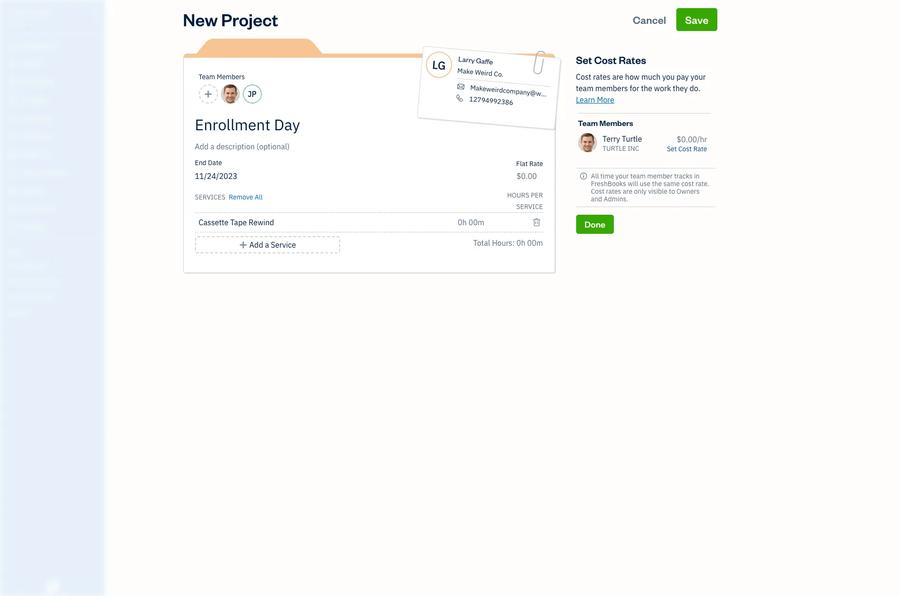 Task type: locate. For each thing, give the bounding box(es) containing it.
done
[[585, 219, 606, 230]]

0 vertical spatial all
[[591, 172, 599, 180]]

1 horizontal spatial members
[[600, 118, 634, 128]]

team members up terry
[[578, 118, 634, 128]]

turtle inc owner
[[8, 9, 50, 26]]

members
[[217, 73, 245, 81], [600, 118, 634, 128]]

are left the only
[[623, 187, 633, 196]]

00m
[[528, 238, 543, 248]]

0 horizontal spatial turtle
[[8, 9, 35, 18]]

1 horizontal spatial all
[[591, 172, 599, 180]]

new project
[[183, 8, 278, 31]]

you
[[663, 72, 675, 82]]

set cost rate button
[[667, 145, 708, 153]]

all
[[591, 172, 599, 180], [255, 193, 263, 201]]

0 vertical spatial the
[[642, 84, 653, 93]]

freshbooks image
[[45, 581, 60, 592]]

terry turtle turtle inc
[[603, 134, 642, 153]]

are up members
[[613, 72, 624, 82]]

all right info image
[[591, 172, 599, 180]]

cost
[[595, 53, 617, 66], [576, 72, 592, 82], [679, 145, 692, 153], [591, 187, 605, 196]]

rate inside $0.00 /hr set cost rate
[[694, 145, 708, 153]]

payment image
[[6, 114, 18, 124]]

team up the only
[[631, 172, 646, 180]]

turtle up owner
[[8, 9, 35, 18]]

info image
[[580, 172, 588, 180]]

team up learn
[[576, 84, 594, 93]]

1 vertical spatial rate
[[530, 159, 543, 168]]

0 vertical spatial rates
[[594, 72, 611, 82]]

the
[[642, 84, 653, 93], [653, 179, 662, 188]]

set up learn
[[576, 53, 593, 66]]

turtle
[[8, 9, 35, 18], [603, 144, 627, 153]]

cost down $0.00 on the top of page
[[679, 145, 692, 153]]

jp
[[248, 89, 257, 99]]

0h 00m text field
[[458, 218, 485, 227]]

rates
[[594, 72, 611, 82], [606, 187, 622, 196]]

your up the do.
[[691, 72, 706, 82]]

rates
[[619, 53, 647, 66]]

cost inside the cost rates are how much you pay your team members for the work they do. learn more
[[576, 72, 592, 82]]

flat rate
[[517, 159, 543, 168]]

cost up learn
[[576, 72, 592, 82]]

end
[[195, 158, 207, 167]]

weird
[[475, 68, 493, 78]]

rates down time
[[606, 187, 622, 196]]

cassette tape rewind
[[199, 218, 274, 227]]

team members image
[[7, 263, 102, 270]]

add a service
[[250, 240, 296, 250]]

visible
[[649, 187, 668, 196]]

the right use
[[653, 179, 662, 188]]

services remove all
[[195, 193, 263, 201]]

1 horizontal spatial team members
[[578, 118, 634, 128]]

0 vertical spatial turtle
[[8, 9, 35, 18]]

1 vertical spatial inc
[[628, 144, 640, 153]]

1 vertical spatial rates
[[606, 187, 622, 196]]

and
[[591, 195, 603, 203]]

0 vertical spatial are
[[613, 72, 624, 82]]

1 horizontal spatial turtle
[[603, 144, 627, 153]]

are
[[613, 72, 624, 82], [623, 187, 633, 196]]

add
[[250, 240, 263, 250]]

0 vertical spatial team members
[[199, 73, 245, 81]]

client image
[[6, 60, 18, 69]]

done button
[[576, 215, 614, 234]]

rate right the flat
[[530, 159, 543, 168]]

rewind
[[249, 218, 274, 227]]

0 vertical spatial team
[[576, 84, 594, 93]]

$0.00
[[677, 135, 698, 144]]

items and services image
[[7, 278, 102, 285]]

cancel button
[[625, 8, 675, 31]]

project image
[[6, 150, 18, 160]]

cost down time
[[591, 187, 605, 196]]

1 vertical spatial team
[[578, 118, 598, 128]]

rates inside the cost rates are how much you pay your team members for the work they do. learn more
[[594, 72, 611, 82]]

0 vertical spatial inc
[[37, 9, 50, 18]]

set down $0.00 on the top of page
[[667, 145, 677, 153]]

team members up add team member image
[[199, 73, 245, 81]]

money image
[[6, 187, 18, 196]]

save
[[686, 13, 709, 26]]

0 horizontal spatial set
[[576, 53, 593, 66]]

main element
[[0, 0, 129, 596]]

how
[[626, 72, 640, 82]]

services
[[195, 193, 226, 201]]

the right the for
[[642, 84, 653, 93]]

1 horizontal spatial set
[[667, 145, 677, 153]]

cost rates are how much you pay your team members for the work they do. learn more
[[576, 72, 706, 105]]

team
[[576, 84, 594, 93], [631, 172, 646, 180]]

your right time
[[616, 172, 629, 180]]

project
[[221, 8, 278, 31]]

0 vertical spatial set
[[576, 53, 593, 66]]

1 vertical spatial turtle
[[603, 144, 627, 153]]

0 vertical spatial members
[[217, 73, 245, 81]]

tracks
[[675, 172, 693, 180]]

1 horizontal spatial your
[[691, 72, 706, 82]]

your
[[691, 72, 706, 82], [616, 172, 629, 180]]

1 vertical spatial members
[[600, 118, 634, 128]]

learn
[[576, 95, 596, 105]]

0 horizontal spatial inc
[[37, 9, 50, 18]]

end date
[[195, 158, 222, 167]]

1 vertical spatial set
[[667, 145, 677, 153]]

much
[[642, 72, 661, 82]]

1 horizontal spatial team
[[631, 172, 646, 180]]

new
[[183, 8, 218, 31]]

rates up members
[[594, 72, 611, 82]]

flat
[[517, 159, 528, 168]]

the inside all time your team member tracks in freshbooks will use the same cost rate. cost rates are only visible to owners and admins.
[[653, 179, 662, 188]]

1 vertical spatial the
[[653, 179, 662, 188]]

1 vertical spatial are
[[623, 187, 633, 196]]

time
[[601, 172, 614, 180]]

inc
[[37, 9, 50, 18], [628, 144, 640, 153]]

inc inside the turtle inc owner
[[37, 9, 50, 18]]

0 horizontal spatial all
[[255, 193, 263, 201]]

team inside the cost rates are how much you pay your team members for the work they do. learn more
[[576, 84, 594, 93]]

/hr
[[698, 135, 708, 144]]

0 horizontal spatial team
[[576, 84, 594, 93]]

team up add team member image
[[199, 73, 215, 81]]

all right remove
[[255, 193, 263, 201]]

0 horizontal spatial team members
[[199, 73, 245, 81]]

rate
[[694, 145, 708, 153], [530, 159, 543, 168]]

set
[[576, 53, 593, 66], [667, 145, 677, 153]]

terry
[[603, 134, 621, 144]]

for
[[630, 84, 640, 93]]

Project Description text field
[[195, 141, 458, 152]]

0 vertical spatial rate
[[694, 145, 708, 153]]

1 vertical spatial your
[[616, 172, 629, 180]]

cost left rates
[[595, 53, 617, 66]]

0 vertical spatial team
[[199, 73, 215, 81]]

team down learn
[[578, 118, 598, 128]]

0h
[[517, 238, 526, 248]]

envelope image
[[456, 82, 466, 91]]

1 horizontal spatial inc
[[628, 144, 640, 153]]

larry
[[458, 54, 475, 65]]

member
[[648, 172, 673, 180]]

admins.
[[604, 195, 629, 203]]

timer image
[[6, 168, 18, 178]]

turtle down terry
[[603, 144, 627, 153]]

0 vertical spatial your
[[691, 72, 706, 82]]

turtle inside terry turtle turtle inc
[[603, 144, 627, 153]]

1 horizontal spatial rate
[[694, 145, 708, 153]]

members
[[596, 84, 628, 93]]

Amount (USD) text field
[[517, 171, 538, 181]]

same
[[664, 179, 680, 188]]

1 vertical spatial team
[[631, 172, 646, 180]]

0 horizontal spatial your
[[616, 172, 629, 180]]

turtle inside the turtle inc owner
[[8, 9, 35, 18]]

team
[[199, 73, 215, 81], [578, 118, 598, 128]]

team members
[[199, 73, 245, 81], [578, 118, 634, 128]]

rate down /hr
[[694, 145, 708, 153]]



Task type: describe. For each thing, give the bounding box(es) containing it.
add a service button
[[195, 236, 340, 253]]

inc inside terry turtle turtle inc
[[628, 144, 640, 153]]

to
[[669, 187, 676, 196]]

expense image
[[6, 132, 18, 142]]

hours:
[[492, 238, 515, 248]]

remove all button
[[227, 189, 263, 203]]

only
[[634, 187, 647, 196]]

End date in  format text field
[[195, 171, 369, 181]]

freshbooks
[[591, 179, 627, 188]]

team inside all time your team member tracks in freshbooks will use the same cost rate. cost rates are only visible to owners and admins.
[[631, 172, 646, 180]]

the inside the cost rates are how much you pay your team members for the work they do. learn more
[[642, 84, 653, 93]]

owners
[[677, 187, 700, 196]]

will
[[628, 179, 639, 188]]

apps image
[[7, 247, 102, 255]]

per
[[531, 191, 543, 200]]

cost inside $0.00 /hr set cost rate
[[679, 145, 692, 153]]

service
[[271, 240, 296, 250]]

total
[[474, 238, 490, 248]]

co.
[[494, 69, 504, 79]]

date
[[208, 158, 222, 167]]

do.
[[690, 84, 701, 93]]

dashboard image
[[6, 42, 18, 51]]

turtle
[[622, 134, 642, 144]]

your inside the cost rates are how much you pay your team members for the work they do. learn more
[[691, 72, 706, 82]]

Project Name text field
[[195, 115, 458, 134]]

a
[[265, 240, 269, 250]]

settings image
[[7, 308, 102, 316]]

save button
[[677, 8, 718, 31]]

cancel
[[633, 13, 667, 26]]

bank connections image
[[7, 293, 102, 301]]

tape
[[230, 218, 247, 227]]

0 horizontal spatial team
[[199, 73, 215, 81]]

1 horizontal spatial team
[[578, 118, 598, 128]]

1 vertical spatial team members
[[578, 118, 634, 128]]

work
[[655, 84, 671, 93]]

owner
[[8, 19, 25, 26]]

cost
[[682, 179, 694, 188]]

0 horizontal spatial members
[[217, 73, 245, 81]]

larry gaffe make weird co.
[[457, 54, 504, 79]]

makeweirdcompany@weird.co
[[470, 83, 562, 100]]

all time your team member tracks in freshbooks will use the same cost rate. cost rates are only visible to owners and admins.
[[591, 172, 710, 203]]

make
[[457, 66, 474, 76]]

pay
[[677, 72, 689, 82]]

they
[[673, 84, 688, 93]]

use
[[640, 179, 651, 188]]

learn more link
[[576, 95, 615, 105]]

your inside all time your team member tracks in freshbooks will use the same cost rate. cost rates are only visible to owners and admins.
[[616, 172, 629, 180]]

gaffe
[[476, 56, 493, 66]]

12794992386
[[469, 95, 514, 107]]

total hours: 0h 00m
[[474, 238, 543, 248]]

service
[[517, 202, 543, 211]]

phone image
[[455, 94, 465, 102]]

cassette
[[199, 218, 229, 227]]

all inside all time your team member tracks in freshbooks will use the same cost rate. cost rates are only visible to owners and admins.
[[591, 172, 599, 180]]

estimate image
[[6, 78, 18, 87]]

hours per service
[[507, 191, 543, 211]]

report image
[[6, 223, 18, 232]]

0 horizontal spatial rate
[[530, 159, 543, 168]]

rates inside all time your team member tracks in freshbooks will use the same cost rate. cost rates are only visible to owners and admins.
[[606, 187, 622, 196]]

hours
[[507, 191, 530, 200]]

1 vertical spatial all
[[255, 193, 263, 201]]

rate.
[[696, 179, 710, 188]]

more
[[597, 95, 615, 105]]

are inside the cost rates are how much you pay your team members for the work they do. learn more
[[613, 72, 624, 82]]

chart image
[[6, 205, 18, 214]]

remove project service image
[[533, 217, 542, 228]]

lg
[[432, 57, 447, 73]]

set cost rates
[[576, 53, 647, 66]]

add team member image
[[204, 88, 213, 100]]

are inside all time your team member tracks in freshbooks will use the same cost rate. cost rates are only visible to owners and admins.
[[623, 187, 633, 196]]

set inside $0.00 /hr set cost rate
[[667, 145, 677, 153]]

plus image
[[239, 239, 248, 251]]

cost inside all time your team member tracks in freshbooks will use the same cost rate. cost rates are only visible to owners and admins.
[[591, 187, 605, 196]]

in
[[695, 172, 700, 180]]

$0.00 /hr set cost rate
[[667, 135, 708, 153]]

remove
[[229, 193, 253, 201]]

invoice image
[[6, 96, 18, 105]]



Task type: vqa. For each thing, say whether or not it's contained in the screenshot.
the Non- at the right top
no



